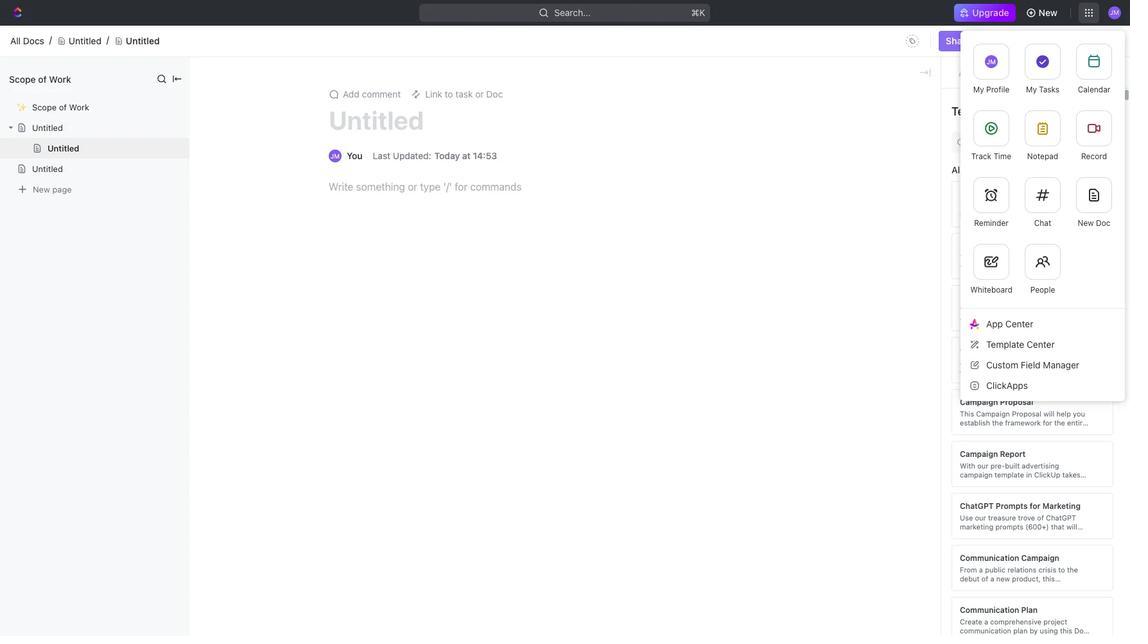 Task type: locate. For each thing, give the bounding box(es) containing it.
agency management up brand book
[[913, 172, 1001, 182]]

doc right chat
[[1097, 218, 1111, 228]]

1 vertical spatial resource management
[[242, 151, 337, 162]]

agency management link up brand book
[[831, 167, 1105, 188]]

campaign for campaign report with our pre-built advertising campaign template in clickup takes care of choosing the kpis to monitor, so you don't have to waste time on it.
[[961, 449, 999, 459]]

1 brand from the top
[[961, 189, 983, 199]]

5 column header from the left
[[785, 245, 887, 267]]

scope of work up spaces
[[32, 102, 89, 112]]

0 horizontal spatial you
[[443, 30, 459, 40]]

27
[[895, 272, 905, 283]]

to
[[484, 30, 493, 40], [1049, 480, 1055, 488], [1022, 489, 1029, 497], [961, 636, 967, 637]]

all
[[10, 35, 21, 46], [952, 164, 963, 175]]

0 horizontal spatial of
[[38, 74, 47, 84]]

you
[[443, 30, 459, 40], [971, 489, 983, 497]]

chat button
[[1018, 170, 1069, 236]]

communication inside communication plan create a comprehensive project communication plan by using this doc to help easily plan out your busine
[[961, 606, 1020, 615]]

scope
[[9, 74, 36, 84], [32, 102, 57, 112]]

1 horizontal spatial all
[[952, 164, 963, 175]]

3 row from the top
[[208, 359, 1115, 382]]

1 vertical spatial ago
[[930, 295, 946, 306]]

2 vertical spatial doc
[[1075, 627, 1089, 635]]

add
[[343, 89, 360, 100]]

spaces
[[10, 124, 38, 134]]

agency management link down last
[[218, 167, 492, 188]]

campaign down for
[[1022, 554, 1060, 563]]

work
[[49, 74, 71, 84], [69, 102, 89, 112]]

communication for communication plan create a comprehensive project communication plan by using this doc to help easily plan out your busine
[[961, 606, 1020, 615]]

mins
[[908, 272, 927, 283], [908, 295, 928, 306]]

2 brand from the top
[[961, 241, 983, 251]]

0 horizontal spatial resource
[[242, 151, 280, 162]]

last
[[373, 150, 391, 161]]

ago
[[930, 272, 945, 283], [930, 295, 946, 306]]

scope of work
[[9, 74, 71, 84], [32, 102, 89, 112]]

0 horizontal spatial all
[[10, 35, 21, 46]]

all inside all docs link
[[10, 35, 21, 46]]

ago inside row
[[930, 272, 945, 283]]

2 vertical spatial brand
[[961, 293, 983, 303]]

of down campaign
[[977, 480, 984, 488]]

sharing row
[[208, 245, 1115, 267]]

my left profile
[[974, 85, 985, 94]]

track
[[972, 152, 992, 161]]

new right chat
[[1079, 218, 1095, 228]]

1 vertical spatial you
[[971, 489, 983, 497]]

plan down comprehensive
[[1007, 636, 1021, 637]]

of up favorites
[[38, 74, 47, 84]]

my tasks
[[1027, 85, 1060, 94]]

our
[[978, 462, 989, 470]]

campaign
[[961, 471, 993, 479]]

this right hide
[[686, 30, 702, 40]]

to left help
[[961, 636, 967, 637]]

brand down 'search by name...' 'text field'
[[961, 241, 983, 251]]

doc up calendar
[[1101, 55, 1118, 66]]

brand left the style
[[961, 293, 983, 303]]

my tasks button
[[1018, 36, 1069, 103]]

0 vertical spatial ago
[[930, 272, 945, 283]]

my for my tasks
[[1027, 85, 1038, 94]]

communication
[[961, 627, 1012, 635]]

brand style guide
[[961, 293, 1029, 303]]

communication for communication campaign
[[961, 554, 1020, 563]]

so
[[961, 489, 969, 497]]

projects link
[[39, 183, 144, 204]]

1 horizontal spatial resource management link
[[831, 126, 1105, 146]]

5 row from the top
[[208, 405, 1115, 428]]

you right do
[[443, 30, 459, 40]]

cell
[[208, 266, 222, 289], [222, 266, 507, 289], [507, 266, 635, 289], [635, 266, 785, 289], [785, 266, 887, 289], [1093, 266, 1115, 289], [208, 289, 222, 312], [222, 289, 507, 312], [507, 289, 635, 312], [635, 289, 785, 312], [785, 289, 887, 312], [1093, 289, 1115, 312], [208, 312, 222, 335], [222, 312, 507, 335], [507, 312, 635, 335], [635, 312, 785, 335], [785, 312, 887, 335], [887, 312, 990, 335], [1093, 312, 1115, 335], [208, 335, 222, 359], [222, 335, 507, 359], [507, 335, 635, 359], [635, 335, 785, 359], [785, 335, 887, 359], [887, 335, 990, 359], [1093, 335, 1115, 359], [208, 359, 222, 382], [222, 359, 507, 382], [507, 359, 635, 382], [635, 359, 785, 382], [785, 359, 887, 382], [887, 359, 990, 382], [1093, 359, 1115, 382], [208, 382, 222, 405], [222, 382, 507, 405], [507, 382, 635, 405], [635, 382, 785, 405], [785, 382, 887, 405], [887, 382, 990, 405], [1093, 382, 1115, 405], [208, 405, 222, 428], [222, 405, 507, 428], [507, 405, 635, 428], [635, 405, 785, 428], [785, 405, 887, 428], [887, 405, 990, 428], [208, 428, 222, 451], [222, 428, 507, 451], [507, 428, 635, 451], [635, 428, 785, 451], [785, 428, 887, 451], [887, 428, 990, 451], [208, 451, 222, 474], [222, 451, 507, 474], [507, 451, 635, 474], [635, 451, 785, 474], [785, 451, 887, 474], [887, 451, 990, 474], [1093, 451, 1115, 474], [208, 474, 222, 497], [222, 474, 507, 497], [507, 474, 635, 497], [635, 474, 785, 497], [785, 474, 887, 497], [887, 474, 990, 497], [208, 497, 222, 520], [222, 497, 507, 520], [507, 497, 635, 520], [635, 497, 785, 520], [785, 497, 887, 520], [887, 497, 990, 520], [1093, 497, 1115, 520], [208, 520, 222, 544], [222, 520, 507, 544], [507, 520, 635, 544], [635, 520, 785, 544], [785, 520, 887, 544], [887, 520, 990, 544]]

tree
[[5, 139, 180, 597]]

resource management link down add
[[218, 146, 492, 167]]

my for my profile
[[974, 85, 985, 94]]

1 horizontal spatial resource
[[854, 130, 893, 141]]

0 vertical spatial center
[[1006, 319, 1034, 330]]

new doc button down record
[[1069, 170, 1121, 236]]

0 horizontal spatial this
[[686, 30, 702, 40]]

1 vertical spatial all
[[952, 164, 963, 175]]

1 vertical spatial this
[[1061, 627, 1073, 635]]

mins inside 24 mins ago row
[[908, 295, 928, 306]]

1 horizontal spatial this
[[1061, 627, 1073, 635]]

3 brand from the top
[[961, 293, 983, 303]]

2 horizontal spatial docs
[[1038, 55, 1059, 66]]

2 vertical spatial of
[[977, 480, 984, 488]]

tree containing team space
[[5, 139, 180, 597]]

clickapps
[[987, 380, 1029, 391]]

center for template center
[[1027, 339, 1055, 350]]

of right favorites button
[[59, 102, 67, 112]]

campaign down clickapps
[[961, 397, 999, 407]]

8 row from the top
[[208, 474, 1115, 497]]

2 horizontal spatial of
[[977, 480, 984, 488]]

agency
[[301, 172, 332, 182], [913, 172, 945, 182]]

have
[[1004, 489, 1020, 497]]

user group image
[[13, 168, 23, 175]]

this down project
[[1061, 627, 1073, 635]]

mins inside 27 mins ago row
[[908, 272, 927, 283]]

mins right "27"
[[908, 272, 927, 283]]

resource management link up the track
[[831, 126, 1105, 146]]

1 horizontal spatial you
[[971, 489, 983, 497]]

center down app center button
[[1027, 339, 1055, 350]]

new doc button
[[1072, 50, 1126, 71], [1069, 170, 1121, 236]]

0 horizontal spatial agency management link
[[218, 167, 492, 188]]

help
[[969, 636, 984, 637]]

mins for 27
[[908, 272, 927, 283]]

scope up favorites
[[9, 74, 36, 84]]

agency management for 1st the agency management link from the left
[[301, 172, 389, 182]]

1 agency management from the left
[[301, 172, 389, 182]]

communication up a
[[961, 606, 1020, 615]]

record
[[1082, 152, 1108, 161]]

14:53
[[473, 150, 497, 161]]

0 vertical spatial new doc
[[1080, 55, 1118, 66]]

reminder
[[975, 218, 1009, 228]]

don't
[[985, 489, 1002, 497]]

my left tasks
[[1027, 85, 1038, 94]]

ago down 27 mins ago
[[930, 295, 946, 306]]

tree inside the sidebar navigation
[[5, 139, 180, 597]]

of
[[38, 74, 47, 84], [59, 102, 67, 112], [977, 480, 984, 488]]

doc right using
[[1075, 627, 1089, 635]]

1 vertical spatial resource
[[242, 151, 280, 162]]

docs inside button
[[1038, 55, 1059, 66]]

2 communication from the top
[[961, 606, 1020, 615]]

new doc
[[1080, 55, 1118, 66], [1079, 218, 1111, 228]]

people
[[1031, 285, 1056, 295]]

book
[[985, 189, 1004, 199]]

communication down "chatgpt"
[[961, 554, 1020, 563]]

new doc right chat
[[1079, 218, 1111, 228]]

1 vertical spatial brand
[[961, 241, 983, 251]]

0 vertical spatial communication
[[961, 554, 1020, 563]]

0 vertical spatial scope
[[9, 74, 36, 84]]

notifications?
[[563, 30, 620, 40]]

brand left book
[[961, 189, 983, 199]]

comprehensive
[[991, 618, 1042, 626]]

chatgpt
[[961, 502, 994, 511]]

agency management
[[301, 172, 389, 182], [913, 172, 1001, 182]]

1 vertical spatial center
[[1027, 339, 1055, 350]]

choosing
[[986, 480, 1017, 488]]

sidebar navigation
[[0, 45, 192, 637]]

0 horizontal spatial agency management
[[301, 172, 389, 182]]

clickup
[[1035, 471, 1061, 479]]

agency management down last
[[301, 172, 389, 182]]

new up search docs on the top of the page
[[1039, 7, 1058, 18]]

0 vertical spatial brand
[[961, 189, 983, 199]]

doc inside communication plan create a comprehensive project communication plan by using this doc to help easily plan out your busine
[[1075, 627, 1089, 635]]

new page
[[33, 184, 72, 194]]

0 vertical spatial mins
[[908, 272, 927, 283]]

work right favorites button
[[69, 102, 89, 112]]

at
[[463, 150, 471, 161]]

scope of work up favorites
[[9, 74, 71, 84]]

plan up out
[[1014, 627, 1028, 635]]

0 horizontal spatial agency
[[301, 172, 332, 182]]

resource
[[854, 130, 893, 141], [242, 151, 280, 162]]

4 row from the top
[[208, 382, 1115, 405]]

all for all docs
[[10, 35, 21, 46]]

0 vertical spatial all
[[10, 35, 21, 46]]

ago up 24 mins ago
[[930, 272, 945, 283]]

for
[[1031, 502, 1041, 511]]

0 vertical spatial resource
[[854, 130, 893, 141]]

in
[[1027, 471, 1033, 479]]

1 vertical spatial mins
[[908, 295, 928, 306]]

team
[[31, 166, 53, 177]]

0 vertical spatial this
[[686, 30, 702, 40]]

table
[[208, 245, 1115, 544]]

space
[[56, 166, 82, 177]]

7 row from the top
[[208, 451, 1115, 474]]

1 horizontal spatial agency management link
[[831, 167, 1105, 188]]

center inside app center button
[[1006, 319, 1034, 330]]

you right so
[[971, 489, 983, 497]]

scope up spaces
[[32, 102, 57, 112]]

brand book
[[961, 189, 1004, 199]]

custom field manager
[[987, 360, 1080, 371]]

page
[[52, 184, 72, 194]]

0 horizontal spatial docs
[[23, 35, 44, 46]]

new doc up calendar
[[1080, 55, 1118, 66]]

center up template center
[[1006, 319, 1034, 330]]

0 vertical spatial doc
[[1101, 55, 1118, 66]]

my
[[974, 85, 985, 94], [1027, 85, 1038, 94]]

0 horizontal spatial resource management link
[[218, 146, 492, 167]]

24 mins ago row
[[208, 289, 1115, 312]]

row
[[208, 312, 1115, 335], [208, 335, 1115, 359], [208, 359, 1115, 382], [208, 382, 1115, 405], [208, 405, 1115, 428], [208, 428, 1115, 451], [208, 451, 1115, 474], [208, 474, 1115, 497], [208, 497, 1115, 520], [208, 520, 1115, 544]]

center inside template center button
[[1027, 339, 1055, 350]]

campaign up custom
[[961, 345, 999, 355]]

table containing 27 mins ago
[[208, 245, 1115, 544]]

doc
[[1101, 55, 1118, 66], [1097, 218, 1111, 228], [1075, 627, 1089, 635]]

1 communication from the top
[[961, 554, 1020, 563]]

time
[[994, 152, 1012, 161]]

1 horizontal spatial my
[[1027, 85, 1038, 94]]

time
[[1053, 489, 1067, 497]]

new button
[[1021, 3, 1066, 23]]

3 column header from the left
[[507, 245, 635, 267]]

reminder button
[[966, 170, 1018, 236]]

plan
[[1022, 606, 1038, 615]]

1 horizontal spatial resource management
[[854, 130, 949, 141]]

to inside communication plan create a comprehensive project communication plan by using this doc to help easily plan out your busine
[[961, 636, 967, 637]]

work up favorites button
[[49, 74, 71, 84]]

my inside button
[[1027, 85, 1038, 94]]

1 my from the left
[[974, 85, 985, 94]]

all for all templates
[[952, 164, 963, 175]]

communication campaign
[[961, 554, 1060, 563]]

0 horizontal spatial my
[[974, 85, 985, 94]]

agency management link
[[218, 167, 492, 188], [831, 167, 1105, 188]]

campaign
[[961, 345, 999, 355], [961, 397, 999, 407], [961, 449, 999, 459], [1022, 554, 1060, 563]]

2 my from the left
[[1027, 85, 1038, 94]]

ago inside row
[[930, 295, 946, 306]]

advertising
[[1022, 462, 1060, 470]]

campaign inside campaign report with our pre-built advertising campaign template in clickup takes care of choosing the kpis to monitor, so you don't have to waste time on it.
[[961, 449, 999, 459]]

0 horizontal spatial resource management
[[242, 151, 337, 162]]

to down clickup
[[1049, 480, 1055, 488]]

1 vertical spatial communication
[[961, 606, 1020, 615]]

1 horizontal spatial agency
[[913, 172, 945, 182]]

mins right 24
[[908, 295, 928, 306]]

1 vertical spatial doc
[[1097, 218, 1111, 228]]

docs for all docs
[[23, 35, 44, 46]]

campaign up our
[[961, 449, 999, 459]]

1 horizontal spatial agency management
[[913, 172, 1001, 182]]

2 agency management from the left
[[913, 172, 1001, 182]]

column header
[[208, 245, 222, 267], [222, 245, 507, 267], [507, 245, 635, 267], [635, 245, 785, 267], [785, 245, 887, 267]]

a
[[985, 618, 989, 626]]

new doc button up calendar
[[1072, 50, 1126, 71]]

center
[[1006, 319, 1034, 330], [1027, 339, 1055, 350]]

by
[[1030, 627, 1039, 635]]

ago for 24 mins ago
[[930, 295, 946, 306]]

0 vertical spatial resource management
[[854, 130, 949, 141]]

notepad button
[[1018, 103, 1069, 170]]

record button
[[1069, 103, 1121, 170]]

management
[[895, 130, 949, 141], [283, 151, 337, 162], [335, 172, 389, 182], [947, 172, 1001, 182]]

to right want
[[484, 30, 493, 40]]

1 vertical spatial of
[[59, 102, 67, 112]]

report
[[1001, 449, 1026, 459]]



Task type: describe. For each thing, give the bounding box(es) containing it.
templates
[[952, 105, 1007, 118]]

new up calendar
[[1080, 55, 1099, 66]]

this inside communication plan create a comprehensive project communication plan by using this doc to help easily plan out your busine
[[1061, 627, 1073, 635]]

communication plan create a comprehensive project communication plan by using this doc to help easily plan out your busine
[[961, 606, 1089, 637]]

my profile
[[974, 85, 1010, 94]]

all docs
[[10, 35, 44, 46]]

1 agency from the left
[[301, 172, 332, 182]]

upgrade
[[973, 7, 1010, 18]]

browser
[[526, 30, 560, 40]]

campaign for campaign brief
[[961, 345, 999, 355]]

1 vertical spatial scope
[[32, 102, 57, 112]]

Search by name... text field
[[911, 220, 1073, 240]]

create
[[961, 618, 983, 626]]

1 row from the top
[[208, 312, 1115, 335]]

27 mins ago
[[895, 272, 945, 283]]

of inside campaign report with our pre-built advertising campaign template in clickup takes care of choosing the kpis to monitor, so you don't have to waste time on it.
[[977, 480, 984, 488]]

guide
[[1006, 293, 1029, 303]]

enable
[[629, 30, 658, 40]]

0 vertical spatial plan
[[1014, 627, 1028, 635]]

2 column header from the left
[[222, 245, 507, 267]]

campaign brief
[[961, 345, 1019, 355]]

upgrade link
[[955, 4, 1016, 22]]

brief
[[1001, 345, 1019, 355]]

1 agency management link from the left
[[218, 167, 492, 188]]

whiteboard
[[971, 285, 1013, 295]]

6 row from the top
[[208, 428, 1115, 451]]

campaign proposal
[[961, 397, 1034, 407]]

1 vertical spatial scope of work
[[32, 102, 89, 112]]

app center
[[987, 319, 1034, 330]]

1 vertical spatial new doc button
[[1069, 170, 1121, 236]]

all templates
[[952, 164, 1008, 175]]

mins for 24
[[908, 295, 928, 306]]

you inside campaign report with our pre-built advertising campaign template in clickup takes care of choosing the kpis to monitor, so you don't have to waste time on it.
[[971, 489, 983, 497]]

9 row from the top
[[208, 497, 1115, 520]]

brand for brand guidelines
[[961, 241, 983, 251]]

track time button
[[966, 103, 1018, 170]]

brand for brand style guide
[[961, 293, 983, 303]]

⌘k
[[692, 7, 706, 18]]

see
[[1075, 108, 1089, 118]]

Search... text field
[[959, 133, 1073, 152]]

chatgpt prompts for marketing
[[961, 502, 1081, 511]]

care
[[961, 480, 975, 488]]

calendar button
[[1069, 36, 1121, 103]]

2 agency management link from the left
[[831, 167, 1105, 188]]

1 vertical spatial plan
[[1007, 636, 1021, 637]]

prompts
[[996, 502, 1028, 511]]

profile
[[987, 85, 1010, 94]]

search
[[1006, 55, 1035, 66]]

resource for right 'resource management' 'link'
[[854, 130, 893, 141]]

new down team
[[33, 184, 50, 194]]

sharing
[[998, 251, 1026, 261]]

notepad
[[1028, 152, 1059, 161]]

1 horizontal spatial docs
[[215, 55, 236, 66]]

to down the
[[1022, 489, 1029, 497]]

24
[[895, 295, 906, 306]]

hide
[[664, 30, 684, 40]]

new inside button
[[1039, 7, 1058, 18]]

pre-
[[991, 462, 1006, 470]]

team space link
[[31, 161, 177, 182]]

clickapps button
[[966, 376, 1121, 396]]

updated:
[[393, 150, 431, 161]]

projects
[[39, 188, 72, 199]]

using
[[1041, 627, 1059, 635]]

docs for search docs
[[1038, 55, 1059, 66]]

jm
[[987, 58, 997, 66]]

brand for brand book
[[961, 189, 983, 199]]

comment
[[362, 89, 401, 100]]

resource management for the leftmost 'resource management' 'link'
[[242, 151, 337, 162]]

resource for the leftmost 'resource management' 'link'
[[242, 151, 280, 162]]

the
[[1019, 480, 1030, 488]]

your
[[1037, 636, 1051, 637]]

search docs button
[[988, 50, 1067, 71]]

all docs link
[[10, 35, 44, 47]]

proposal
[[1001, 397, 1034, 407]]

style
[[985, 293, 1004, 303]]

see all button
[[1070, 105, 1105, 121]]

project
[[1044, 618, 1068, 626]]

agency management for 1st the agency management link from right
[[913, 172, 1001, 182]]

0 vertical spatial of
[[38, 74, 47, 84]]

2 agency from the left
[[913, 172, 945, 182]]

manager
[[1044, 360, 1080, 371]]

do you want to enable browser notifications? enable hide this
[[429, 30, 702, 40]]

template
[[987, 339, 1025, 350]]

custom
[[987, 360, 1019, 371]]

search...
[[555, 7, 591, 18]]

template center
[[987, 339, 1055, 350]]

1 column header from the left
[[208, 245, 222, 267]]

today
[[435, 150, 460, 161]]

template center button
[[966, 335, 1121, 355]]

4 column header from the left
[[635, 245, 785, 267]]

tasks
[[1040, 85, 1060, 94]]

1 horizontal spatial of
[[59, 102, 67, 112]]

27 mins ago row
[[208, 266, 1115, 289]]

campaign for campaign proposal
[[961, 397, 999, 407]]

team space
[[31, 166, 82, 177]]

favorites
[[10, 102, 44, 112]]

out
[[1024, 636, 1035, 637]]

waste
[[1031, 489, 1051, 497]]

0 vertical spatial new doc button
[[1072, 50, 1126, 71]]

track time
[[972, 152, 1012, 161]]

favorites button
[[5, 100, 49, 115]]

1 vertical spatial work
[[69, 102, 89, 112]]

easily
[[986, 636, 1005, 637]]

2 row from the top
[[208, 335, 1115, 359]]

ago for 27 mins ago
[[930, 272, 945, 283]]

0 vertical spatial scope of work
[[9, 74, 71, 84]]

1 vertical spatial new doc
[[1079, 218, 1111, 228]]

app
[[987, 319, 1004, 330]]

with
[[961, 462, 976, 470]]

0 vertical spatial you
[[443, 30, 459, 40]]

kpis
[[1032, 480, 1047, 488]]

template
[[995, 471, 1025, 479]]

0 vertical spatial work
[[49, 74, 71, 84]]

built
[[1006, 462, 1020, 470]]

center for app center
[[1006, 319, 1034, 330]]

resource management for right 'resource management' 'link'
[[854, 130, 949, 141]]

it.
[[1080, 489, 1086, 497]]

10 row from the top
[[208, 520, 1115, 544]]

chat
[[1035, 218, 1052, 228]]

calendar
[[1079, 85, 1111, 94]]



Task type: vqa. For each thing, say whether or not it's contained in the screenshot.
2
no



